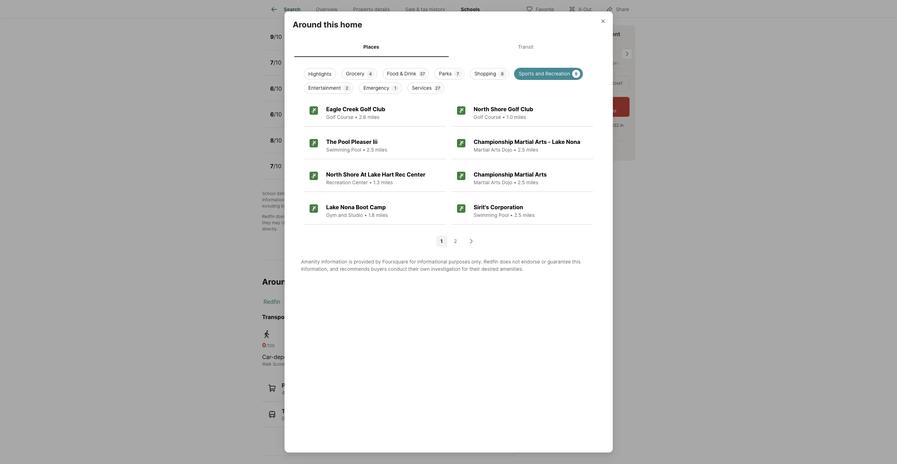 Task type: locate. For each thing, give the bounding box(es) containing it.
to inside school service boundaries are intended to be used as a reference only; they may change and are not
[[451, 214, 455, 219]]

championship down 1.0
[[474, 138, 513, 145]]

course inside eagle creek golf club golf course • 2.6 miles
[[337, 114, 354, 120]]

2 public, from the top
[[290, 142, 305, 147]]

places for places 4 groceries, 36 restaurants, 7 parks
[[282, 382, 300, 389]]

recreation inside list box
[[546, 71, 570, 77]]

cornerstone up k-
[[290, 56, 324, 63]]

9 for 9
[[575, 71, 578, 77]]

1 cornerstone from the top
[[290, 56, 324, 63]]

transit inside tab
[[518, 44, 534, 50]]

0 vertical spatial recommends
[[408, 191, 433, 196]]

1 vertical spatial recreation
[[326, 179, 351, 185]]

36
[[310, 390, 317, 396]]

foursquare
[[382, 259, 408, 265]]

golf down "eagle"
[[326, 114, 336, 120]]

their
[[408, 266, 419, 272], [470, 266, 480, 272]]

the inside in the last 30 days
[[548, 129, 554, 134]]

1 vertical spatial shore
[[343, 171, 359, 178]]

available:
[[555, 109, 573, 114]]

0 horizontal spatial for
[[410, 259, 416, 265]]

1 vertical spatial charter
[[325, 108, 346, 115]]

around this home inside dialog
[[293, 20, 362, 30]]

0 vertical spatial 11.1mi
[[368, 64, 381, 70]]

tour left with
[[532, 31, 544, 38]]

2 championship from the top
[[474, 171, 513, 178]]

provided for information
[[354, 259, 374, 265]]

0 vertical spatial is
[[287, 191, 290, 196]]

2 7 /10 from the top
[[270, 163, 282, 170]]

0 vertical spatial places
[[364, 44, 379, 50]]

school
[[338, 142, 353, 147], [394, 220, 407, 225], [473, 220, 486, 225]]

0 vertical spatial 1
[[394, 86, 397, 91]]

and right change
[[297, 220, 305, 225]]

1 vertical spatial be
[[350, 220, 355, 225]]

8 /10
[[270, 137, 282, 144]]

conduct
[[388, 266, 407, 272]]

and right 'sports'
[[536, 71, 544, 77]]

greatschools right use
[[481, 191, 508, 196]]

2 down grocery
[[346, 86, 348, 91]]

lake right -
[[552, 138, 565, 145]]

golf left 1.0
[[474, 114, 483, 120]]

1 horizontal spatial or
[[542, 259, 546, 265]]

1 horizontal spatial recommends
[[408, 191, 433, 196]]

cornerstone
[[290, 56, 324, 63], [290, 108, 324, 115]]

and inside amenity information is provided by foursquare for informational purposes only. redfin does not endorse or guarantee this information, and recommends buyers conduct their own investigation for their desired amenities.
[[330, 266, 339, 272]]

0 vertical spatial 6
[[270, 85, 274, 92]]

property details
[[353, 6, 390, 12]]

0 horizontal spatial places
[[282, 382, 300, 389]]

1 vertical spatial does
[[500, 259, 511, 265]]

1 vertical spatial high
[[319, 160, 332, 167]]

school down emergency on the top of page
[[389, 108, 407, 115]]

lake inside lake nona boot camp gym and studio • 1.8 miles
[[326, 204, 339, 211]]

1 horizontal spatial places
[[364, 44, 379, 50]]

• left 1.8
[[364, 212, 367, 218]]

tour down sports and recreation
[[537, 81, 548, 86]]

for down purposes
[[462, 266, 468, 272]]

1 horizontal spatial in
[[620, 123, 624, 128]]

1 vertical spatial not
[[313, 220, 320, 225]]

/10 for innovation middle
[[274, 85, 282, 92]]

academy
[[325, 56, 351, 63], [348, 108, 373, 115]]

by left foursquare
[[375, 259, 381, 265]]

directly.
[[262, 226, 278, 232]]

lake up 1.3
[[368, 171, 381, 178]]

shore inside north shore at lake hart rec center recreation center • 1.3 miles
[[343, 171, 359, 178]]

12 inside cornerstone charter academy high school charter, 8-12 • serves this home • 11.1mi
[[315, 116, 320, 122]]

shore for golf
[[491, 106, 507, 113]]

serves up highlights
[[323, 64, 339, 70]]

tour left via
[[581, 81, 591, 86]]

serves up "eagle"
[[320, 90, 336, 96]]

27
[[435, 86, 440, 91]]

home left 4.7mi
[[349, 167, 362, 173]]

2 6 /10 from the top
[[270, 111, 282, 118]]

nona inside lake nona high school public, 9-12 • serves this home • 4.7mi
[[304, 160, 318, 167]]

and down schools
[[338, 212, 347, 218]]

7 /10 for cornerstone
[[270, 59, 282, 66]]

and right information, on the left of page
[[330, 266, 339, 272]]

1 horizontal spatial not
[[313, 220, 320, 225]]

0 vertical spatial public,
[[290, 90, 305, 96]]

recreation up person
[[546, 71, 570, 77]]

video
[[600, 81, 612, 86]]

pool down pleaser
[[351, 147, 361, 153]]

1 course from the left
[[337, 114, 354, 120]]

amenity
[[301, 259, 320, 265]]

6 for innovation
[[270, 85, 274, 92]]

charter
[[352, 56, 373, 63], [325, 108, 346, 115]]

center right rec
[[407, 171, 426, 178]]

nona for lake nona high school
[[304, 160, 318, 167]]

middle down highlights
[[320, 82, 338, 89]]

1 horizontal spatial &
[[417, 6, 420, 12]]

home down creek
[[353, 116, 365, 122]]

0 horizontal spatial or
[[312, 214, 316, 219]]

middle inside the innovation middle public, 5-8 • serves this home • 1.9mi
[[320, 82, 338, 89]]

lake
[[290, 134, 303, 141], [552, 138, 565, 145], [290, 160, 303, 167], [368, 171, 381, 178], [326, 204, 339, 211]]

• left 3.1mi
[[355, 142, 357, 147]]

0 vertical spatial as
[[309, 197, 314, 202]]

around up redfin link
[[262, 277, 291, 287]]

nona down 8-
[[304, 134, 318, 141]]

provided inside amenity information is provided by foursquare for informational purposes only. redfin does not endorse or guarantee this information, and recommends buyers conduct their own investigation for their desired amenities.
[[354, 259, 374, 265]]

6 /10 for cornerstone
[[270, 111, 282, 118]]

center down at
[[352, 179, 368, 185]]

0 vertical spatial transit
[[518, 44, 534, 50]]

overview tab
[[308, 1, 346, 18]]

• inside championship martial arts - lake nona martial arts dojo • 2.5 miles
[[514, 147, 517, 153]]

championship for championship martial arts
[[474, 171, 513, 178]]

arts up championship martial arts martial arts dojo • 2.5 miles
[[491, 147, 501, 153]]

0 horizontal spatial does
[[276, 214, 286, 219]]

• inside championship martial arts martial arts dojo • 2.5 miles
[[514, 179, 517, 185]]

provided for data
[[291, 191, 308, 196]]

0 horizontal spatial transit
[[282, 408, 301, 415]]

1 public, from the top
[[290, 90, 305, 96]]

2.5 up 'corporation'
[[518, 179, 525, 185]]

10,
[[290, 416, 297, 422]]

0 horizontal spatial greatschools
[[262, 9, 293, 15]]

0 horizontal spatial course
[[337, 114, 354, 120]]

1 horizontal spatial information
[[321, 259, 347, 265]]

• left 1.3
[[369, 179, 372, 185]]

1 horizontal spatial is
[[349, 259, 352, 265]]

provided left foursquare
[[354, 259, 374, 265]]

creek
[[343, 106, 359, 113]]

high right 2.6
[[375, 108, 387, 115]]

1 vertical spatial north
[[326, 171, 342, 178]]

Saturday button
[[598, 39, 626, 69]]

public, inside the lake nona middle school public, 5-8 • nearby school • 3.1mi
[[290, 142, 305, 147]]

0 horizontal spatial to
[[345, 220, 349, 225]]

1 vertical spatial 9
[[575, 71, 578, 77]]

miles inside sirit's corporation swimming pool • 2.5 miles
[[523, 212, 535, 218]]

9 inside list box
[[575, 71, 578, 77]]

0 horizontal spatial their
[[408, 266, 419, 272]]

2 horizontal spatial greatschools
[[481, 191, 508, 196]]

0 horizontal spatial recommends
[[340, 266, 370, 272]]

buyers up intended
[[434, 191, 448, 196]]

0 horizontal spatial swimming
[[326, 147, 350, 153]]

2 course from the left
[[485, 114, 501, 120]]

7 left "parks"
[[347, 390, 350, 396]]

nona inside the lake nona middle school public, 5-8 • nearby school • 3.1mi
[[304, 134, 318, 141]]

the inside , a nonprofit organization. redfin recommends buyers and renters use greatschools information and ratings as a including by contacting and visiting the schools themselves.
[[333, 204, 339, 209]]

school up to
[[371, 214, 385, 219]]

arts left -
[[535, 138, 547, 145]]

4 inside 'around this home' dialog
[[369, 71, 372, 77]]

miles inside lake nona boot camp gym and studio • 1.8 miles
[[376, 212, 388, 218]]

6 up 8 /10
[[270, 111, 274, 118]]

0 vertical spatial by
[[310, 191, 314, 196]]

shore inside north shore golf club golf course • 1.0 miles
[[491, 106, 507, 113]]

sirit's
[[474, 204, 489, 211]]

by inside , a nonprofit organization. redfin recommends buyers and renters use greatschools information and ratings as a including by contacting and visiting the schools themselves.
[[281, 204, 286, 209]]

03,
[[282, 416, 289, 422]]

be inside school service boundaries are intended to be used as a reference only; they may change and are not
[[456, 214, 461, 219]]

7 /10 down 8 /10
[[270, 163, 282, 170]]

camp
[[370, 204, 386, 211]]

0 horizontal spatial transportation
[[262, 314, 303, 321]]

7 /10 down the 9 /10
[[270, 59, 282, 66]]

transit up 10,
[[282, 408, 301, 415]]

gym
[[326, 212, 337, 218]]

2 cornerstone from the top
[[290, 108, 324, 115]]

2.5 down iii
[[367, 147, 374, 153]]

dojo up championship martial arts martial arts dojo • 2.5 miles
[[502, 147, 512, 153]]

11.1mi down places "tab"
[[368, 64, 381, 70]]

2 charter, from the top
[[290, 116, 308, 122]]

0 horizontal spatial be
[[350, 220, 355, 225]]

1 horizontal spatial shore
[[491, 106, 507, 113]]

2 horizontal spatial pool
[[499, 212, 509, 218]]

1 vertical spatial cornerstone
[[290, 108, 324, 115]]

2 vertical spatial by
[[375, 259, 381, 265]]

school down service at the left top
[[394, 220, 407, 225]]

ratings
[[294, 197, 308, 202]]

6 /10 up 8 /10
[[270, 111, 282, 118]]

6 /10 for innovation
[[270, 85, 282, 92]]

the down 'used'
[[466, 220, 472, 225]]

0 vertical spatial or
[[312, 214, 316, 219]]

0 vertical spatial 9
[[270, 33, 274, 40]]

and
[[536, 71, 544, 77], [449, 191, 456, 196], [286, 197, 293, 202], [309, 204, 317, 209], [338, 212, 347, 218], [297, 220, 305, 225], [330, 266, 339, 272]]

home inside dialog
[[340, 20, 362, 30]]

schools tab
[[453, 1, 488, 18]]

property details tab
[[346, 1, 398, 18]]

charter inside cornerstone academy charter charter, k-8 • serves this home • 11.1mi
[[352, 56, 373, 63]]

endorse up amenities.
[[521, 259, 540, 265]]

1 charter, from the top
[[290, 64, 308, 70]]

transportation down redfin link
[[262, 314, 303, 321]]

lake right 8 /10
[[290, 134, 303, 141]]

rating
[[318, 9, 332, 15]]

2 club from the left
[[521, 106, 533, 113]]

serves inside the innovation middle public, 5-8 • serves this home • 1.9mi
[[320, 90, 336, 96]]

places 4 groceries, 36 restaurants, 7 parks
[[282, 382, 364, 396]]

42,
[[337, 416, 344, 422]]

• left 2.6
[[355, 114, 358, 120]]

places inside "tab"
[[364, 44, 379, 50]]

north inside north shore at lake hart rec center recreation center • 1.3 miles
[[326, 171, 342, 178]]

5- inside the lake nona middle school public, 5-8 • nearby school • 3.1mi
[[306, 142, 312, 147]]

1 horizontal spatial provided
[[354, 259, 374, 265]]

accurate.
[[356, 220, 374, 225]]

serves inside lake nona high school public, 9-12 • serves this home • 4.7mi
[[322, 167, 338, 173]]

0 horizontal spatial club
[[373, 106, 385, 113]]

1 6 /10 from the top
[[270, 85, 282, 92]]

2.5
[[367, 147, 374, 153], [518, 147, 525, 153], [518, 179, 525, 185], [514, 212, 522, 218]]

1 down food
[[394, 86, 397, 91]]

purposes
[[449, 259, 470, 265]]

nona inside lake nona boot camp gym and studio • 1.8 miles
[[340, 204, 355, 211]]

this inside cornerstone charter academy high school charter, 8-12 • serves this home • 11.1mi
[[343, 116, 351, 122]]

1 7 /10 from the top
[[270, 59, 282, 66]]

school right the
[[338, 142, 353, 147]]

7 right parks at the top
[[457, 71, 459, 77]]

buyers
[[434, 191, 448, 196], [371, 266, 387, 272]]

7
[[270, 59, 274, 66], [457, 71, 459, 77], [270, 163, 274, 170], [347, 390, 350, 396]]

2 horizontal spatial not
[[512, 259, 520, 265]]

be down studio
[[350, 220, 355, 225]]

redfin inside , a nonprofit organization. redfin recommends buyers and renters use greatschools information and ratings as a including by contacting and visiting the schools themselves.
[[394, 191, 406, 196]]

home inside the innovation middle public, 5-8 • serves this home • 1.9mi
[[347, 90, 360, 96]]

north shore golf club golf course • 1.0 miles
[[474, 106, 533, 120]]

buyers inside , a nonprofit organization. redfin recommends buyers and renters use greatschools information and ratings as a including by contacting and visiting the schools themselves.
[[434, 191, 448, 196]]

information inside , a nonprofit organization. redfin recommends buyers and renters use greatschools information and ratings as a including by contacting and visiting the schools themselves.
[[262, 197, 284, 202]]

list box
[[298, 65, 599, 94], [532, 76, 630, 92]]

0 horizontal spatial by
[[281, 204, 286, 209]]

1 vertical spatial transit
[[282, 408, 301, 415]]

miles inside 'the pool pleaser iii swimming pool • 2.5 miles'
[[375, 147, 387, 153]]

2 horizontal spatial the
[[548, 129, 554, 134]]

None button
[[536, 39, 564, 69], [567, 39, 595, 69], [536, 39, 564, 69], [567, 39, 595, 69]]

1 vertical spatial center
[[352, 179, 368, 185]]

next image
[[621, 48, 632, 60]]

school right the
[[339, 134, 358, 141]]

list box containing grocery
[[298, 65, 599, 94]]

charter down the innovation middle public, 5-8 • serves this home • 1.9mi
[[325, 108, 346, 115]]

1 dojo from the top
[[502, 147, 512, 153]]

• down 'corporation'
[[510, 212, 513, 218]]

1 vertical spatial buyers
[[371, 266, 387, 272]]

1 horizontal spatial charter
[[352, 56, 373, 63]]

sale & tax history tab
[[398, 1, 453, 18]]

nona for lake nona middle school
[[304, 134, 318, 141]]

grocery
[[346, 71, 365, 77]]

,
[[342, 191, 343, 196]]

• inside eagle creek golf club golf course • 2.6 miles
[[355, 114, 358, 120]]

at
[[361, 171, 367, 178]]

charter,
[[290, 64, 308, 70], [290, 116, 308, 122]]

1 vertical spatial guarantee
[[548, 259, 571, 265]]

2 5- from the top
[[306, 142, 312, 147]]

corporation
[[491, 204, 523, 211]]

2.5 up championship martial arts martial arts dojo • 2.5 miles
[[518, 147, 525, 153]]

& for sale
[[417, 6, 420, 12]]

2.5 inside 'the pool pleaser iii swimming pool • 2.5 miles'
[[367, 147, 374, 153]]

1 championship from the top
[[474, 138, 513, 145]]

service
[[386, 214, 400, 219]]

9:00
[[600, 109, 609, 114]]

34
[[583, 123, 589, 128]]

by inside amenity information is provided by foursquare for informational purposes only. redfin does not endorse or guarantee this information, and recommends buyers conduct their own investigation for their desired amenities.
[[375, 259, 381, 265]]

0 horizontal spatial shore
[[343, 171, 359, 178]]

• left nearby
[[316, 142, 319, 147]]

6 left innovation at top
[[270, 85, 274, 92]]

around down summary
[[293, 20, 322, 30]]

dojo
[[502, 147, 512, 153], [502, 179, 512, 185]]

center
[[407, 171, 426, 178], [352, 179, 368, 185]]

0 horizontal spatial around
[[262, 277, 291, 287]]

1 horizontal spatial the
[[466, 220, 472, 225]]

emergency
[[364, 85, 389, 91]]

1 5- from the top
[[306, 90, 312, 96]]

4 left groceries,
[[282, 390, 285, 396]]

0 vertical spatial dojo
[[502, 147, 512, 153]]

in right the 32832
[[620, 123, 624, 128]]

buyers inside amenity information is provided by foursquare for informational purposes only. redfin does not endorse or guarantee this information, and recommends buyers conduct their own investigation for their desired amenities.
[[371, 266, 387, 272]]

favorite
[[536, 6, 554, 12]]

sports
[[519, 71, 534, 77]]

in inside in the last 30 days
[[620, 123, 624, 128]]

around this home dialog
[[284, 12, 613, 453]]

groome
[[379, 416, 398, 422]]

this inside cornerstone academy charter charter, k-8 • serves this home • 11.1mi
[[340, 64, 349, 70]]

1 horizontal spatial as
[[473, 214, 477, 219]]

1 6 from the top
[[270, 85, 274, 92]]

home
[[340, 20, 362, 30], [350, 64, 363, 70], [347, 90, 360, 96], [353, 116, 365, 122], [349, 167, 362, 173], [310, 277, 332, 287]]

6 /10 left innovation at top
[[270, 85, 282, 92]]

2 vertical spatial public,
[[290, 167, 305, 173]]

home up grocery
[[350, 64, 363, 70]]

0 vertical spatial high
[[375, 108, 387, 115]]

endorse down the contacting
[[294, 214, 311, 219]]

public, left 9-
[[290, 167, 305, 173]]

tab list containing places
[[293, 37, 605, 57]]

2 dojo from the top
[[502, 179, 512, 185]]

1 horizontal spatial for
[[462, 266, 468, 272]]

to up contact
[[451, 214, 455, 219]]

transit inside 'transit 03, 10, 11, 111, 407, 418, 42, 436s, 51, 612, groome transportation'
[[282, 408, 301, 415]]

2 vertical spatial not
[[512, 259, 520, 265]]

0 vertical spatial transportation
[[262, 314, 303, 321]]

x-out button
[[563, 2, 598, 16]]

places tab
[[294, 38, 449, 56]]

martial
[[515, 138, 534, 145], [474, 147, 490, 153], [515, 171, 534, 178], [474, 179, 490, 185]]

3 public, from the top
[[290, 167, 305, 173]]

eagle creek golf club golf course • 2.6 miles
[[326, 106, 385, 120]]

• up highlights
[[319, 64, 322, 70]]

club left next on the top
[[521, 106, 533, 113]]

12
[[315, 116, 320, 122], [312, 167, 317, 173]]

0 vertical spatial 7 /10
[[270, 59, 282, 66]]

0 vertical spatial pool
[[338, 138, 350, 145]]

out
[[584, 6, 592, 12]]

2.5 inside sirit's corporation swimming pool • 2.5 miles
[[514, 212, 522, 218]]

0 vertical spatial the
[[548, 129, 554, 134]]

1 vertical spatial endorse
[[521, 259, 540, 265]]

7 down 8 /10
[[270, 163, 274, 170]]

1 vertical spatial &
[[400, 71, 403, 77]]

course for shore
[[485, 114, 501, 120]]

2.5 right the only;
[[514, 212, 522, 218]]

0 horizontal spatial high
[[319, 160, 332, 167]]

are down redfin does not endorse or guarantee this information.
[[306, 220, 312, 225]]

transit
[[518, 44, 534, 50], [282, 408, 301, 415]]

recreation inside north shore at lake hart rec center recreation center • 1.3 miles
[[326, 179, 351, 185]]

high inside lake nona high school public, 9-12 • serves this home • 4.7mi
[[319, 160, 332, 167]]

0 vertical spatial academy
[[325, 56, 351, 63]]

tab list containing search
[[262, 0, 493, 18]]

the
[[326, 138, 337, 145]]

& inside 'around this home' dialog
[[400, 71, 403, 77]]

0 horizontal spatial not
[[287, 214, 293, 219]]

public, inside lake nona high school public, 9-12 • serves this home • 4.7mi
[[290, 167, 305, 173]]

days
[[570, 129, 580, 134]]

1 vertical spatial as
[[473, 214, 477, 219]]

public, for lake nona middle school
[[290, 142, 305, 147]]

charter inside cornerstone charter academy high school charter, 8-12 • serves this home • 11.1mi
[[325, 108, 346, 115]]

home down property
[[340, 20, 362, 30]]

0 vertical spatial tab list
[[262, 0, 493, 18]]

the
[[548, 129, 554, 134], [333, 204, 339, 209], [466, 220, 472, 225]]

0 vertical spatial be
[[456, 214, 461, 219]]

0 horizontal spatial information
[[262, 197, 284, 202]]

places up groceries,
[[282, 382, 300, 389]]

dojo inside championship martial arts - lake nona martial arts dojo • 2.5 miles
[[502, 147, 512, 153]]

lake inside lake nona high school public, 9-12 • serves this home • 4.7mi
[[290, 160, 303, 167]]

nona up studio
[[340, 204, 355, 211]]

0 horizontal spatial 9
[[270, 33, 274, 40]]

1 horizontal spatial center
[[407, 171, 426, 178]]

restaurants,
[[318, 390, 345, 396]]

championship for championship martial arts - lake nona
[[474, 138, 513, 145]]

& inside tab
[[417, 6, 420, 12]]

k-
[[310, 64, 315, 70]]

cornerstone up 8-
[[290, 108, 324, 115]]

7 /10 for lake
[[270, 163, 282, 170]]

1 horizontal spatial club
[[521, 106, 533, 113]]

reference
[[482, 214, 501, 219]]

by for amenity information is provided by foursquare for informational purposes only. redfin does not endorse or guarantee this information, and recommends buyers conduct their own investigation for their desired amenities.
[[375, 259, 381, 265]]

transit tab
[[449, 38, 603, 56]]

1 vertical spatial in
[[620, 123, 624, 128]]

shore
[[491, 106, 507, 113], [343, 171, 359, 178]]

not inside school service boundaries are intended to be used as a reference only; they may change and are not
[[313, 220, 320, 225]]

1 vertical spatial is
[[349, 259, 352, 265]]

4 inside places 4 groceries, 36 restaurants, 7 parks
[[282, 390, 285, 396]]

tour for tour with a redfin premier agent
[[532, 31, 544, 38]]

agents
[[562, 123, 575, 128]]

amenities.
[[500, 266, 524, 272]]

their down the only.
[[470, 266, 480, 272]]

places for places
[[364, 44, 379, 50]]

11.1mi inside cornerstone academy charter charter, k-8 • serves this home • 11.1mi
[[368, 64, 381, 70]]

1.3
[[373, 179, 380, 185]]

public, inside the innovation middle public, 5-8 • serves this home • 1.9mi
[[290, 90, 305, 96]]

8-
[[310, 116, 315, 122]]

led
[[576, 123, 582, 128]]

1 vertical spatial by
[[281, 204, 286, 209]]

lake for lake nona high school
[[290, 160, 303, 167]]

1 inside button
[[441, 238, 443, 244]]

north for north shore golf club
[[474, 106, 489, 113]]

8 inside 'around this home' dialog
[[501, 71, 504, 77]]

be up contact
[[456, 214, 461, 219]]

school down 'the pool pleaser iii swimming pool • 2.5 miles'
[[333, 160, 352, 167]]

nona for lake nona boot camp
[[340, 204, 355, 211]]

nona down days
[[566, 138, 580, 145]]

a inside school service boundaries are intended to be used as a reference only; they may change and are not
[[478, 214, 481, 219]]

0 vertical spatial endorse
[[294, 214, 311, 219]]

1 vertical spatial tab list
[[293, 37, 605, 57]]

around inside dialog
[[293, 20, 322, 30]]

information
[[262, 197, 284, 202], [321, 259, 347, 265]]

0 horizontal spatial school
[[338, 142, 353, 147]]

agent
[[605, 31, 620, 38]]

0 vertical spatial championship
[[474, 138, 513, 145]]

1 horizontal spatial their
[[470, 266, 480, 272]]

32832
[[606, 123, 619, 128]]

not inside amenity information is provided by foursquare for informational purposes only. redfin does not endorse or guarantee this information, and recommends buyers conduct their own investigation for their desired amenities.
[[512, 259, 520, 265]]

tour
[[532, 31, 544, 38], [537, 81, 548, 86], [581, 81, 591, 86]]

0 vertical spatial charter,
[[290, 64, 308, 70]]

1 horizontal spatial greatschools
[[316, 191, 342, 196]]

home inside cornerstone academy charter charter, k-8 • serves this home • 11.1mi
[[350, 64, 363, 70]]

transportation right the groome
[[399, 416, 433, 422]]

0 vertical spatial charter
[[352, 56, 373, 63]]

2 6 from the top
[[270, 111, 274, 118]]

tab list
[[262, 0, 493, 18], [293, 37, 605, 57]]

public, right 8 /10
[[290, 142, 305, 147]]

1 vertical spatial provided
[[354, 259, 374, 265]]

a
[[559, 31, 562, 38], [345, 191, 347, 196], [315, 197, 317, 202], [478, 214, 481, 219]]

miles inside north shore at lake hart rec center recreation center • 1.3 miles
[[381, 179, 393, 185]]

are
[[425, 214, 431, 219], [306, 220, 312, 225]]

as
[[309, 197, 314, 202], [473, 214, 477, 219]]

cornerstone charter academy high school charter, 8-12 • serves this home • 11.1mi
[[290, 108, 407, 122]]

1 horizontal spatial does
[[500, 259, 511, 265]]

summary
[[294, 9, 316, 15]]

, a nonprofit organization. redfin recommends buyers and renters use greatschools information and ratings as a including by contacting and visiting the schools themselves.
[[262, 191, 508, 209]]

for right foursquare
[[410, 259, 416, 265]]

by up redfin does not endorse or guarantee this information.
[[310, 191, 314, 196]]

0 /100
[[262, 342, 275, 349]]

cornerstone inside cornerstone academy charter charter, k-8 • serves this home • 11.1mi
[[290, 56, 324, 63]]

1 club from the left
[[373, 106, 385, 113]]

school inside cornerstone charter academy high school charter, 8-12 • serves this home • 11.1mi
[[389, 108, 407, 115]]



Task type: describe. For each thing, give the bounding box(es) containing it.
only.
[[472, 259, 482, 265]]

or inside amenity information is provided by foursquare for informational purposes only. redfin does not endorse or guarantee this information, and recommends buyers conduct their own investigation for their desired amenities.
[[542, 259, 546, 265]]

share
[[616, 6, 629, 12]]

• inside 'the pool pleaser iii swimming pool • 2.5 miles'
[[363, 147, 365, 153]]

investigation
[[431, 266, 461, 272]]

x-out
[[579, 6, 592, 12]]

7 inside places 4 groceries, 36 restaurants, 7 parks
[[347, 390, 350, 396]]

9 for 9 /10
[[270, 33, 274, 40]]

a right the ratings at the left top of page
[[315, 197, 317, 202]]

recommends inside , a nonprofit organization. redfin recommends buyers and renters use greatschools information and ratings as a including by contacting and visiting the schools themselves.
[[408, 191, 433, 196]]

/100
[[266, 343, 275, 349]]

0 horizontal spatial 2
[[346, 86, 348, 91]]

middle inside the lake nona middle school public, 5-8 • nearby school • 3.1mi
[[319, 134, 338, 141]]

renters
[[458, 191, 472, 196]]

district
[[487, 220, 501, 225]]

11,
[[298, 416, 304, 422]]

transit for transit 03, 10, 11, 111, 407, 418, 42, 436s, 51, 612, groome transportation
[[282, 408, 301, 415]]

intended
[[432, 214, 449, 219]]

score
[[273, 362, 284, 367]]

tomorrow
[[575, 109, 594, 114]]

nearby
[[320, 142, 337, 147]]

miles inside championship martial arts - lake nona martial arts dojo • 2.5 miles
[[527, 147, 538, 153]]

contacting
[[287, 204, 308, 209]]

2 horizontal spatial school
[[473, 220, 486, 225]]

information inside amenity information is provided by foursquare for informational purposes only. redfin does not endorse or guarantee this information, and recommends buyers conduct their own investigation for their desired amenities.
[[321, 259, 347, 265]]

around this home element
[[293, 12, 371, 30]]

407,
[[315, 416, 324, 422]]

this inside lake nona high school public, 9-12 • serves this home • 4.7mi
[[340, 167, 348, 173]]

1 vertical spatial around this home
[[262, 277, 332, 287]]

0 horizontal spatial pool
[[338, 138, 350, 145]]

dojo inside championship martial arts martial arts dojo • 2.5 miles
[[502, 179, 512, 185]]

next
[[545, 109, 554, 114]]

school inside school service boundaries are intended to be used as a reference only; they may change and are not
[[371, 214, 385, 219]]

miles inside eagle creek golf club golf course • 2.6 miles
[[368, 114, 380, 120]]

1 horizontal spatial school
[[394, 220, 407, 225]]

-
[[548, 138, 551, 145]]

10330
[[318, 314, 336, 321]]

• left 4.7mi
[[364, 167, 366, 173]]

• inside north shore at lake hart rec center recreation center • 1.3 miles
[[369, 179, 372, 185]]

is for data
[[287, 191, 290, 196]]

by for school data is provided by greatschools
[[310, 191, 314, 196]]

a right with
[[559, 31, 562, 38]]

a right ,
[[345, 191, 347, 196]]

home down information, on the left of page
[[310, 277, 332, 287]]

services
[[412, 85, 432, 91]]

academy inside cornerstone charter academy high school charter, 8-12 • serves this home • 11.1mi
[[348, 108, 373, 115]]

• down innovation at top
[[316, 90, 319, 96]]

• up grocery
[[364, 64, 367, 70]]

in the last 30 days
[[548, 123, 624, 134]]

0 vertical spatial not
[[287, 214, 293, 219]]

verify
[[382, 220, 393, 225]]

redfin link
[[264, 298, 280, 305]]

is for information
[[349, 259, 352, 265]]

1 their from the left
[[408, 266, 419, 272]]

tab list inside 'around this home' dialog
[[293, 37, 605, 57]]

the inside guaranteed to be accurate. to verify school enrollment eligibility, contact the school district directly.
[[466, 220, 472, 225]]

• left 1.9mi in the left top of the page
[[361, 90, 364, 96]]

premier
[[582, 31, 603, 38]]

parks
[[351, 390, 364, 396]]

recommends inside amenity information is provided by foursquare for informational purposes only. redfin does not endorse or guarantee this information, and recommends buyers conduct their own investigation for their desired amenities.
[[340, 266, 370, 272]]

2.6
[[359, 114, 366, 120]]

swimming inside sirit's corporation swimming pool • 2.5 miles
[[474, 212, 497, 218]]

serves inside cornerstone charter academy high school charter, 8-12 • serves this home • 11.1mi
[[326, 116, 341, 122]]

innovation
[[290, 82, 318, 89]]

and left renters
[[449, 191, 456, 196]]

0 vertical spatial for
[[410, 259, 416, 265]]

tour with a redfin premier agent
[[532, 31, 620, 38]]

charter, inside cornerstone charter academy high school charter, 8-12 • serves this home • 11.1mi
[[290, 116, 308, 122]]

transportation near 10330 wittenberg way
[[262, 314, 381, 321]]

visiting
[[318, 204, 332, 209]]

1 vertical spatial pool
[[351, 147, 361, 153]]

7 down the 9 /10
[[270, 59, 274, 66]]

miles inside north shore golf club golf course • 1.0 miles
[[514, 114, 526, 120]]

public, for lake nona high school
[[290, 167, 305, 173]]

6 for cornerstone
[[270, 111, 274, 118]]

111,
[[305, 416, 313, 422]]

nona inside championship martial arts - lake nona martial arts dojo • 2.5 miles
[[566, 138, 580, 145]]

37
[[420, 71, 425, 77]]

436s,
[[346, 416, 359, 422]]

be inside guaranteed to be accurate. to verify school enrollment eligibility, contact the school district directly.
[[350, 220, 355, 225]]

including
[[262, 204, 280, 209]]

guarantee inside amenity information is provided by foursquare for informational purposes only. redfin does not endorse or guarantee this information, and recommends buyers conduct their own investigation for their desired amenities.
[[548, 259, 571, 265]]

person
[[553, 81, 569, 86]]

shopping
[[475, 71, 496, 77]]

11.1mi inside cornerstone charter academy high school charter, 8-12 • serves this home • 11.1mi
[[371, 116, 384, 122]]

cornerstone for cornerstone academy charter
[[290, 56, 324, 63]]

/10 for lake nona high school
[[274, 163, 282, 170]]

school left data
[[262, 191, 276, 196]]

• right 2.6
[[367, 116, 370, 122]]

greatschools inside , a nonprofit organization. redfin recommends buyers and renters use greatschools information and ratings as a including by contacting and visiting the schools themselves.
[[481, 191, 508, 196]]

/10 for cornerstone charter academy high school
[[274, 111, 282, 118]]

and up the contacting
[[286, 197, 293, 202]]

1 vertical spatial are
[[306, 220, 312, 225]]

food
[[387, 71, 399, 77]]

with
[[546, 31, 557, 38]]

0 vertical spatial does
[[276, 214, 286, 219]]

list box inside 'around this home' dialog
[[298, 65, 599, 94]]

next available: tomorrow at 9:00 am button
[[532, 97, 630, 117]]

via
[[592, 81, 599, 86]]

parks
[[439, 71, 452, 77]]

lake for lake nona middle school
[[290, 134, 303, 141]]

612,
[[368, 416, 378, 422]]

car-dependent walk score ®
[[262, 354, 302, 367]]

tour for tour via video chat
[[581, 81, 591, 86]]

school service boundaries are intended to be used as a reference only; they may change and are not
[[262, 214, 511, 225]]

• inside lake nona boot camp gym and studio • 1.8 miles
[[364, 212, 367, 218]]

studio
[[348, 212, 363, 218]]

championship martial arts martial arts dojo • 2.5 miles
[[474, 171, 547, 185]]

& for food
[[400, 71, 403, 77]]

club for eagle creek golf club
[[373, 106, 385, 113]]

2.5 inside championship martial arts martial arts dojo • 2.5 miles
[[518, 179, 525, 185]]

the pool pleaser iii swimming pool • 2.5 miles
[[326, 138, 387, 153]]

shore for at
[[343, 171, 359, 178]]

way
[[369, 314, 381, 321]]

championship martial arts - lake nona martial arts dojo • 2.5 miles
[[474, 138, 580, 153]]

cornerstone academy charter charter, k-8 • serves this home • 11.1mi
[[290, 56, 381, 70]]

tour in person
[[537, 81, 569, 86]]

miles inside championship martial arts martial arts dojo • 2.5 miles
[[527, 179, 538, 185]]

2 their from the left
[[470, 266, 480, 272]]

sale
[[405, 6, 415, 12]]

at
[[595, 109, 599, 114]]

schools
[[341, 204, 356, 209]]

overview
[[316, 6, 338, 12]]

0 vertical spatial guarantee
[[317, 214, 337, 219]]

arts down championship martial arts - lake nona martial arts dojo • 2.5 miles at top
[[535, 171, 547, 178]]

sirit's corporation swimming pool • 2.5 miles
[[474, 204, 535, 218]]

desired
[[482, 266, 499, 272]]

and up redfin does not endorse or guarantee this information.
[[309, 204, 317, 209]]

lake inside north shore at lake hart rec center recreation center • 1.3 miles
[[368, 171, 381, 178]]

51,
[[361, 416, 367, 422]]

2.5 inside championship martial arts - lake nona martial arts dojo • 2.5 miles
[[518, 147, 525, 153]]

schools
[[461, 6, 480, 12]]

details
[[375, 6, 390, 12]]

8 inside the lake nona middle school public, 5-8 • nearby school • 3.1mi
[[312, 142, 315, 147]]

as inside , a nonprofit organization. redfin recommends buyers and renters use greatschools information and ratings as a including by contacting and visiting the schools themselves.
[[309, 197, 314, 202]]

redfin inside amenity information is provided by foursquare for informational purposes only. redfin does not endorse or guarantee this information, and recommends buyers conduct their own investigation for their desired amenities.
[[484, 259, 498, 265]]

academy inside cornerstone academy charter charter, k-8 • serves this home • 11.1mi
[[325, 56, 351, 63]]

wittenberg
[[337, 314, 368, 321]]

• right 9-
[[318, 167, 321, 173]]

last
[[555, 129, 563, 134]]

charter, inside cornerstone academy charter charter, k-8 • serves this home • 11.1mi
[[290, 64, 308, 70]]

/10 for cornerstone academy charter
[[274, 59, 282, 66]]

school inside the lake nona middle school public, 5-8 • nearby school • 3.1mi
[[339, 134, 358, 141]]

• inside sirit's corporation swimming pool • 2.5 miles
[[510, 212, 513, 218]]

lake for lake nona boot camp
[[326, 204, 339, 211]]

pool inside sirit's corporation swimming pool • 2.5 miles
[[499, 212, 509, 218]]

school inside lake nona high school public, 9-12 • serves this home • 4.7mi
[[333, 160, 352, 167]]

0 vertical spatial in
[[549, 81, 552, 86]]

high inside cornerstone charter academy high school charter, 8-12 • serves this home • 11.1mi
[[375, 108, 387, 115]]

1 vertical spatial for
[[462, 266, 468, 272]]

and inside list box
[[536, 71, 544, 77]]

cornerstone for cornerstone charter academy high school
[[290, 108, 324, 115]]

organization.
[[367, 191, 393, 196]]

0 horizontal spatial center
[[352, 179, 368, 185]]

®
[[284, 362, 287, 367]]

data
[[277, 191, 286, 196]]

club for north shore golf club
[[521, 106, 533, 113]]

• right 8-
[[321, 116, 324, 122]]

themselves.
[[357, 204, 381, 209]]

lake inside championship martial arts - lake nona martial arts dojo • 2.5 miles
[[552, 138, 565, 145]]

2 inside "button"
[[454, 238, 457, 244]]

car-
[[262, 354, 274, 361]]

north for north shore at lake hart rec center
[[326, 171, 342, 178]]

transit for transit
[[518, 44, 534, 50]]

redfin agents led 34 tours
[[548, 123, 602, 128]]

guaranteed to be accurate. to verify school enrollment eligibility, contact the school district directly.
[[262, 220, 501, 232]]

greatschools summary rating
[[262, 9, 332, 15]]

golf up 1.0
[[508, 106, 519, 113]]

this inside amenity information is provided by foursquare for informational purposes only. redfin does not endorse or guarantee this information, and recommends buyers conduct their own investigation for their desired amenities.
[[572, 259, 581, 265]]

0 vertical spatial are
[[425, 214, 431, 219]]

to inside guaranteed to be accurate. to verify school enrollment eligibility, contact the school district directly.
[[345, 220, 349, 225]]

endorse inside amenity information is provided by foursquare for informational purposes only. redfin does not endorse or guarantee this information, and recommends buyers conduct their own investigation for their desired amenities.
[[521, 259, 540, 265]]

transportation inside 'transit 03, 10, 11, 111, 407, 418, 42, 436s, 51, 612, groome transportation'
[[399, 416, 433, 422]]

and inside school service boundaries are intended to be used as a reference only; they may change and are not
[[297, 220, 305, 225]]

home inside lake nona high school public, 9-12 • serves this home • 4.7mi
[[349, 167, 362, 173]]

7 inside list box
[[457, 71, 459, 77]]

own
[[420, 266, 430, 272]]

does inside amenity information is provided by foursquare for informational purposes only. redfin does not endorse or guarantee this information, and recommends buyers conduct their own investigation for their desired amenities.
[[500, 259, 511, 265]]

drink
[[404, 71, 416, 77]]

search link
[[270, 5, 301, 14]]

groceries,
[[286, 390, 309, 396]]

nonprofit
[[348, 191, 366, 196]]

school inside the lake nona middle school public, 5-8 • nearby school • 3.1mi
[[338, 142, 353, 147]]

30
[[564, 129, 569, 134]]

/10 for lake nona middle school
[[274, 137, 282, 144]]

chat
[[613, 81, 623, 86]]

saturday
[[600, 61, 619, 66]]

arts up 'corporation'
[[491, 179, 501, 185]]

list box containing tour in person
[[532, 76, 630, 92]]

entertainment
[[308, 85, 341, 91]]

walk
[[262, 362, 272, 367]]

change
[[281, 220, 296, 225]]

12 inside lake nona high school public, 9-12 • serves this home • 4.7mi
[[312, 167, 317, 173]]

8 inside the innovation middle public, 5-8 • serves this home • 1.9mi
[[312, 90, 315, 96]]

this inside the innovation middle public, 5-8 • serves this home • 1.9mi
[[337, 90, 346, 96]]

used
[[462, 214, 472, 219]]

may
[[272, 220, 280, 225]]

tour via video chat
[[581, 81, 623, 86]]

5- inside the innovation middle public, 5-8 • serves this home • 1.9mi
[[306, 90, 312, 96]]

tours
[[590, 123, 601, 128]]

tour for tour in person
[[537, 81, 548, 86]]

golf up 2.6
[[360, 106, 371, 113]]

enrollment
[[408, 220, 429, 225]]

information.
[[347, 214, 370, 219]]

and inside lake nona boot camp gym and studio • 1.8 miles
[[338, 212, 347, 218]]

swimming inside 'the pool pleaser iii swimming pool • 2.5 miles'
[[326, 147, 350, 153]]

course for creek
[[337, 114, 354, 120]]



Task type: vqa. For each thing, say whether or not it's contained in the screenshot.


